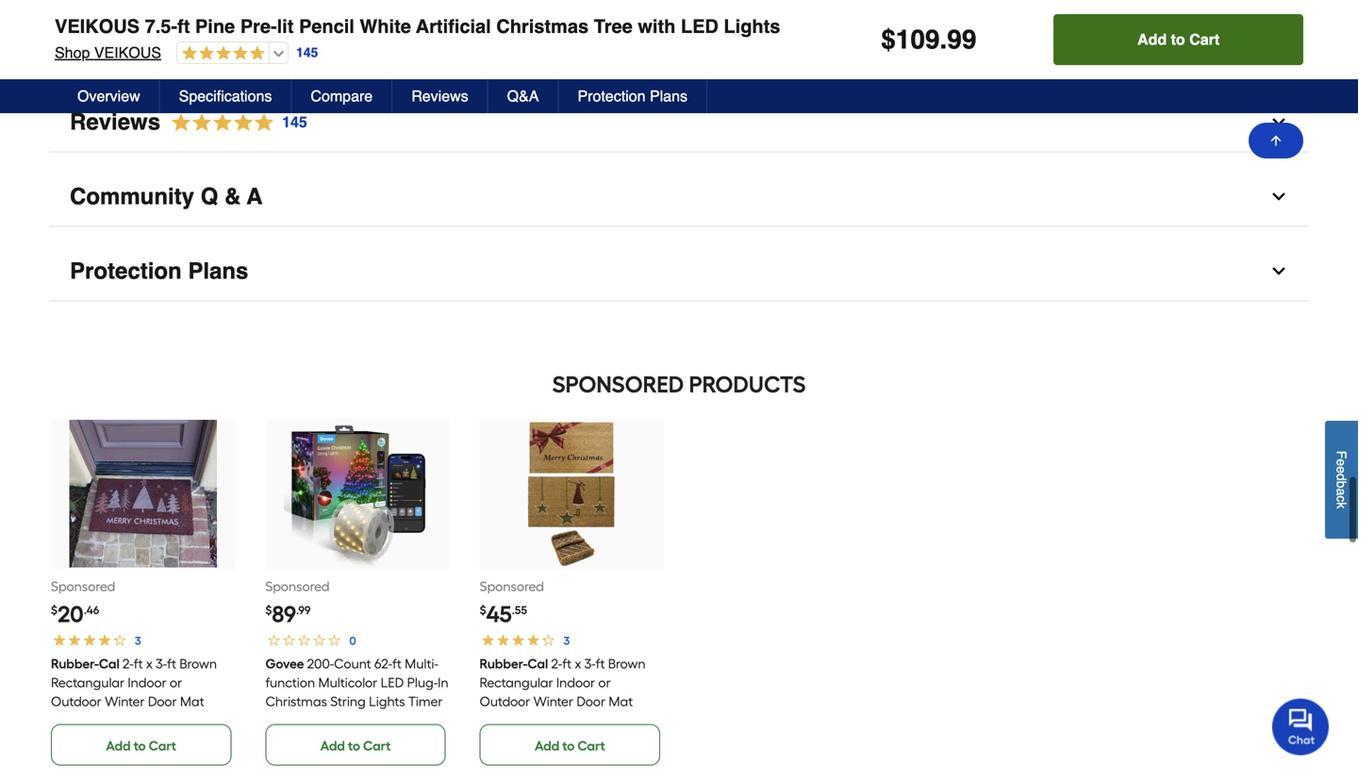 Task type: locate. For each thing, give the bounding box(es) containing it.
e
[[1335, 459, 1350, 466], [1335, 466, 1350, 473]]

$ for 45
[[480, 603, 486, 617]]

mat for 45
[[609, 693, 633, 709]]

rubber-cal 2-ft x 3-ft brown rectangular indoor or outdoor winter door mat image
[[69, 420, 217, 567], [498, 420, 646, 567]]

to inside 20 list item
[[134, 738, 146, 754]]

door inside 20 list item
[[148, 693, 177, 709]]

southdeep products heading
[[49, 365, 1310, 403]]

89
[[272, 600, 296, 628]]

rectangular inside 45 list item
[[480, 674, 553, 690]]

2- for 20
[[122, 656, 134, 672]]

add
[[1138, 31, 1167, 48], [106, 738, 131, 754], [320, 738, 345, 754], [535, 738, 560, 754]]

with
[[638, 16, 676, 37]]

109
[[896, 25, 940, 55]]

2 rubber-cal 2-ft x 3-ft brown rectangular indoor or outdoor winter door mat image from the left
[[498, 420, 646, 567]]

3- inside 45 list item
[[585, 656, 596, 672]]

chevron down image
[[1270, 113, 1289, 131], [1270, 187, 1289, 206], [1270, 262, 1289, 280]]

reviews down 'artificial'
[[412, 87, 469, 105]]

0 horizontal spatial add to cart link
[[51, 724, 231, 765]]

sponsored inside 20 list item
[[51, 578, 115, 594]]

overview
[[77, 87, 140, 105]]

1 brown from the left
[[179, 656, 217, 672]]

$ left .99 at the bottom of page
[[265, 603, 272, 617]]

lights
[[724, 16, 781, 37], [369, 693, 405, 709]]

2 door from the left
[[577, 693, 606, 709]]

2 rubber- from the left
[[480, 656, 528, 672]]

rubber-cal for 20
[[51, 656, 120, 672]]

2 add to cart link from the left
[[265, 724, 446, 765]]

2- inside 45 list item
[[551, 656, 563, 672]]

add to cart link inside 45 list item
[[480, 724, 660, 765]]

1 horizontal spatial lights
[[724, 16, 781, 37]]

1 2-ft x 3-ft brown rectangular indoor or outdoor winter door mat from the left
[[51, 656, 217, 709]]

rubber-cal down $ 45 .55
[[480, 656, 548, 672]]

sponsored for 45
[[480, 578, 544, 594]]

x for 20
[[146, 656, 153, 672]]

plug-
[[407, 674, 438, 690]]

0 vertical spatial reviews
[[412, 87, 469, 105]]

rectangular
[[51, 674, 125, 690], [480, 674, 553, 690]]

.55
[[512, 603, 527, 617]]

sponsored inside southdeep products heading
[[552, 371, 684, 398]]

rubber-
[[51, 656, 99, 672], [480, 656, 528, 672]]

2-ft x 3-ft brown rectangular indoor or outdoor winter door mat down .46
[[51, 656, 217, 709]]

rubber-cal down $ 20 .46
[[51, 656, 120, 672]]

0 vertical spatial protection plans button
[[559, 79, 708, 113]]

add to cart link
[[51, 724, 231, 765], [265, 724, 446, 765], [480, 724, 660, 765]]

cal for 20
[[99, 656, 120, 672]]

$ left .46
[[51, 603, 58, 617]]

2 rectangular from the left
[[480, 674, 553, 690]]

outdoor
[[51, 693, 102, 709], [480, 693, 531, 709]]

1 horizontal spatial christmas
[[497, 16, 589, 37]]

ft
[[177, 16, 190, 37], [134, 656, 143, 672], [167, 656, 176, 672], [392, 656, 402, 672], [563, 656, 572, 672], [596, 656, 605, 672]]

protection down "tree" at the left of the page
[[578, 87, 646, 105]]

0 horizontal spatial 2-ft x 3-ft brown rectangular indoor or outdoor winter door mat
[[51, 656, 217, 709]]

$ left .55
[[480, 603, 486, 617]]

0 horizontal spatial x
[[146, 656, 153, 672]]

winter for 45
[[534, 693, 574, 709]]

1 mat from the left
[[180, 693, 204, 709]]

protection down community
[[70, 258, 182, 284]]

chevron down image inside community q & a button
[[1270, 187, 1289, 206]]

0 horizontal spatial mat
[[180, 693, 204, 709]]

x
[[146, 656, 153, 672], [575, 656, 582, 672]]

$ for 20
[[51, 603, 58, 617]]

e up d
[[1335, 459, 1350, 466]]

winter inside 20 list item
[[105, 693, 145, 709]]

chevron down image for q
[[1270, 187, 1289, 206]]

cart for 89
[[363, 738, 391, 754]]

plans down with
[[650, 87, 688, 105]]

0 vertical spatial protection plans
[[578, 87, 688, 105]]

d
[[1335, 473, 1350, 481]]

3-
[[156, 656, 167, 672], [585, 656, 596, 672]]

multicolor
[[318, 674, 377, 690]]

0 horizontal spatial protection plans
[[70, 258, 248, 284]]

rubber-cal inside 45 list item
[[480, 656, 548, 672]]

rubber- inside 45 list item
[[480, 656, 528, 672]]

4.7 stars image down pine
[[177, 45, 265, 63]]

1 horizontal spatial x
[[575, 656, 582, 672]]

no image
[[552, 20, 567, 35]]

outdoor inside 20 list item
[[51, 693, 102, 709]]

1 vertical spatial lights
[[369, 693, 405, 709]]

cart inside 89 list item
[[363, 738, 391, 754]]

1 or from the left
[[170, 674, 182, 690]]

1 horizontal spatial or
[[599, 674, 611, 690]]

mat inside 45 list item
[[609, 693, 633, 709]]

0 vertical spatial christmas
[[497, 16, 589, 37]]

add to cart link inside 20 list item
[[51, 724, 231, 765]]

0 horizontal spatial protection
[[70, 258, 182, 284]]

0 horizontal spatial plans
[[188, 258, 248, 284]]

2 x from the left
[[575, 656, 582, 672]]

brown inside 45 list item
[[608, 656, 646, 672]]

or inside 45 list item
[[599, 674, 611, 690]]

specifications button
[[160, 79, 292, 113]]

1 horizontal spatial protection
[[578, 87, 646, 105]]

1 vertical spatial veikous
[[94, 44, 161, 61]]

to
[[1171, 31, 1186, 48], [134, 738, 146, 754], [348, 738, 360, 754], [563, 738, 575, 754]]

0 horizontal spatial winter
[[105, 693, 145, 709]]

add to cart inside button
[[1138, 31, 1220, 48]]

protection for topmost "protection plans" button
[[578, 87, 646, 105]]

2 winter from the left
[[534, 693, 574, 709]]

2 outdoor from the left
[[480, 693, 531, 709]]

1 horizontal spatial 2-
[[551, 656, 563, 672]]

door
[[148, 693, 177, 709], [577, 693, 606, 709]]

cal inside 20 list item
[[99, 656, 120, 672]]

$ inside $ 20 .46
[[51, 603, 58, 617]]

cart
[[1190, 31, 1220, 48], [149, 738, 176, 754], [363, 738, 391, 754], [578, 738, 605, 754]]

christmas down function at the left bottom of the page
[[265, 693, 327, 709]]

1 vertical spatial christmas
[[265, 693, 327, 709]]

outdoor for 45
[[480, 693, 531, 709]]

0 vertical spatial 4.7 stars image
[[177, 45, 265, 63]]

protection plans
[[578, 87, 688, 105], [70, 258, 248, 284]]

add inside 89 list item
[[320, 738, 345, 754]]

1 door from the left
[[148, 693, 177, 709]]

winter inside 45 list item
[[534, 693, 574, 709]]

function
[[265, 674, 315, 690]]

145
[[296, 45, 318, 60], [282, 113, 307, 130]]

door inside 45 list item
[[577, 693, 606, 709]]

q&a
[[507, 87, 539, 105]]

to inside add to cart button
[[1171, 31, 1186, 48]]

1 vertical spatial protection
[[70, 258, 182, 284]]

rubber- down $ 45 .55
[[480, 656, 528, 672]]

sponsored products
[[552, 371, 806, 398]]

0 horizontal spatial indoor
[[128, 674, 167, 690]]

1 horizontal spatial mat
[[609, 693, 633, 709]]

1 vertical spatial protection plans
[[70, 258, 248, 284]]

or
[[170, 674, 182, 690], [599, 674, 611, 690]]

or inside 20 list item
[[170, 674, 182, 690]]

pine
[[195, 16, 235, 37]]

2-ft x 3-ft brown rectangular indoor or outdoor winter door mat down .55
[[480, 656, 646, 709]]

winter
[[105, 693, 145, 709], [534, 693, 574, 709]]

0 horizontal spatial christmas
[[265, 693, 327, 709]]

1 horizontal spatial add to cart link
[[265, 724, 446, 765]]

sponsored
[[552, 371, 684, 398], [51, 578, 115, 594], [265, 578, 330, 594], [480, 578, 544, 594]]

1 vertical spatial 145
[[282, 113, 307, 130]]

add to cart inside 45 list item
[[535, 738, 605, 754]]

1 horizontal spatial winter
[[534, 693, 574, 709]]

0 horizontal spatial rubber-
[[51, 656, 99, 672]]

1 horizontal spatial door
[[577, 693, 606, 709]]

winter for 20
[[105, 693, 145, 709]]

7.5-
[[145, 16, 177, 37]]

1 3- from the left
[[156, 656, 167, 672]]

2-ft x 3-ft brown rectangular indoor or outdoor winter door mat inside 20 list item
[[51, 656, 217, 709]]

1 indoor from the left
[[128, 674, 167, 690]]

rubber- down $ 20 .46
[[51, 656, 99, 672]]

rubber-cal 2-ft x 3-ft brown rectangular indoor or outdoor winter door mat image inside 45 list item
[[498, 420, 646, 567]]

protection plans down community q & a
[[70, 258, 248, 284]]

1 add to cart link from the left
[[51, 724, 231, 765]]

cal inside 45 list item
[[528, 656, 548, 672]]

1 chevron down image from the top
[[1270, 113, 1289, 131]]

1 horizontal spatial reviews
[[412, 87, 469, 105]]

pencil
[[299, 16, 355, 37]]

mat for 20
[[180, 693, 204, 709]]

cal for 45
[[528, 656, 548, 672]]

0 horizontal spatial rubber-cal
[[51, 656, 120, 672]]

or for 45
[[599, 674, 611, 690]]

to inside 89 list item
[[348, 738, 360, 754]]

to inside 45 list item
[[563, 738, 575, 754]]

2 horizontal spatial add to cart link
[[480, 724, 660, 765]]

overview button
[[58, 79, 160, 113]]

f e e d b a c k
[[1335, 451, 1350, 509]]

brown
[[179, 656, 217, 672], [608, 656, 646, 672]]

1 vertical spatial protection plans button
[[49, 242, 1310, 301]]

rubber-cal
[[51, 656, 120, 672], [480, 656, 548, 672]]

2 cal from the left
[[528, 656, 548, 672]]

2-ft x 3-ft brown rectangular indoor or outdoor winter door mat
[[51, 656, 217, 709], [480, 656, 646, 709]]

0 vertical spatial led
[[681, 16, 719, 37]]

brown for 45
[[608, 656, 646, 672]]

specifications
[[179, 87, 272, 105]]

20
[[58, 600, 84, 628]]

1 x from the left
[[146, 656, 153, 672]]

add inside 45 list item
[[535, 738, 560, 754]]

cell
[[283, 20, 439, 39], [552, 20, 708, 39], [821, 20, 977, 39], [1090, 20, 1246, 39]]

1 horizontal spatial cal
[[528, 656, 548, 672]]

rubber- inside 20 list item
[[51, 656, 99, 672]]

2 2- from the left
[[551, 656, 563, 672]]

veikous up shop veikous at the left top of the page
[[55, 16, 140, 37]]

4.7 stars image
[[177, 45, 265, 63], [160, 110, 308, 135]]

indoor for 20
[[128, 674, 167, 690]]

1 e from the top
[[1335, 459, 1350, 466]]

rectangular for 45
[[480, 674, 553, 690]]

rubber-cal inside 20 list item
[[51, 656, 120, 672]]

led right with
[[681, 16, 719, 37]]

2 brown from the left
[[608, 656, 646, 672]]

0 horizontal spatial led
[[381, 674, 404, 690]]

ft inside 200-count 62-ft multi- function multicolor led plug-in christmas string lights timer
[[392, 656, 402, 672]]

2- inside 20 list item
[[122, 656, 134, 672]]

add to cart inside 89 list item
[[320, 738, 391, 754]]

0 horizontal spatial rubber-cal 2-ft x 3-ft brown rectangular indoor or outdoor winter door mat image
[[69, 420, 217, 567]]

&
[[225, 183, 241, 209]]

1 vertical spatial led
[[381, 674, 404, 690]]

1 horizontal spatial rubber-cal
[[480, 656, 548, 672]]

add inside button
[[1138, 31, 1167, 48]]

1 rubber-cal from the left
[[51, 656, 120, 672]]

0 horizontal spatial outdoor
[[51, 693, 102, 709]]

protection plans button down community q & a button
[[49, 242, 1310, 301]]

door for 20
[[148, 693, 177, 709]]

0 vertical spatial protection
[[578, 87, 646, 105]]

2 cell from the left
[[552, 20, 708, 39]]

outdoor right the timer
[[480, 693, 531, 709]]

pre-
[[240, 16, 277, 37]]

$ left .
[[881, 25, 896, 55]]

timer
[[408, 693, 443, 709]]

indoor inside 20 list item
[[128, 674, 167, 690]]

1 horizontal spatial outdoor
[[480, 693, 531, 709]]

rectangular down $ 20 .46
[[51, 674, 125, 690]]

e up b
[[1335, 466, 1350, 473]]

chat invite button image
[[1273, 698, 1330, 755]]

2-
[[122, 656, 134, 672], [551, 656, 563, 672]]

1 horizontal spatial rectangular
[[480, 674, 553, 690]]

1 horizontal spatial rubber-cal 2-ft x 3-ft brown rectangular indoor or outdoor winter door mat image
[[498, 420, 646, 567]]

1 horizontal spatial indoor
[[557, 674, 596, 690]]

sponsored inside 89 list item
[[265, 578, 330, 594]]

1 rubber- from the left
[[51, 656, 99, 672]]

1 rubber-cal 2-ft x 3-ft brown rectangular indoor or outdoor winter door mat image from the left
[[69, 420, 217, 567]]

or for 20
[[170, 674, 182, 690]]

rubber-cal 2-ft x 3-ft brown rectangular indoor or outdoor winter door mat image inside 20 list item
[[69, 420, 217, 567]]

cart inside 45 list item
[[578, 738, 605, 754]]

3 chevron down image from the top
[[1270, 262, 1289, 280]]

compare button
[[292, 79, 393, 113]]

cart inside 20 list item
[[149, 738, 176, 754]]

0 horizontal spatial cal
[[99, 656, 120, 672]]

add to cart link for 20
[[51, 724, 231, 765]]

0 horizontal spatial reviews
[[70, 109, 160, 135]]

led down 62-
[[381, 674, 404, 690]]

1 cal from the left
[[99, 656, 120, 672]]

3- inside 20 list item
[[156, 656, 167, 672]]

rectangular down $ 45 .55
[[480, 674, 553, 690]]

2 rubber-cal from the left
[[480, 656, 548, 672]]

0 vertical spatial 145
[[296, 45, 318, 60]]

2 or from the left
[[599, 674, 611, 690]]

1 outdoor from the left
[[51, 693, 102, 709]]

4.7 stars image down the specifications
[[160, 110, 308, 135]]

multi-
[[405, 656, 438, 672]]

add to cart link inside 89 list item
[[265, 724, 446, 765]]

1 vertical spatial chevron down image
[[1270, 187, 1289, 206]]

1 rectangular from the left
[[51, 674, 125, 690]]

2 vertical spatial chevron down image
[[1270, 262, 1289, 280]]

q
[[201, 183, 218, 209]]

no image
[[283, 20, 298, 35]]

shop
[[55, 44, 90, 61]]

x inside 20 list item
[[146, 656, 153, 672]]

christmas left "tree" at the left of the page
[[497, 16, 589, 37]]

plans
[[650, 87, 688, 105], [188, 258, 248, 284]]

1 horizontal spatial 3-
[[585, 656, 596, 672]]

cal
[[99, 656, 120, 672], [528, 656, 548, 672]]

sponsored inside 45 list item
[[480, 578, 544, 594]]

chevron down image inside "protection plans" button
[[1270, 262, 1289, 280]]

protection plans button down "tree" at the left of the page
[[559, 79, 708, 113]]

2- for 45
[[551, 656, 563, 672]]

$ inside $ 45 .55
[[480, 603, 486, 617]]

flocked
[[82, 20, 139, 38]]

2 3- from the left
[[585, 656, 596, 672]]

1 horizontal spatial 2-ft x 3-ft brown rectangular indoor or outdoor winter door mat
[[480, 656, 646, 709]]

veikous
[[55, 16, 140, 37], [94, 44, 161, 61]]

0 horizontal spatial rectangular
[[51, 674, 125, 690]]

0 horizontal spatial lights
[[369, 693, 405, 709]]

3 add to cart link from the left
[[480, 724, 660, 765]]

1 horizontal spatial rubber-
[[480, 656, 528, 672]]

2 chevron down image from the top
[[1270, 187, 1289, 206]]

0 horizontal spatial 2-
[[122, 656, 134, 672]]

outdoor down $ 20 .46
[[51, 693, 102, 709]]

add to cart inside 20 list item
[[106, 738, 176, 754]]

1 horizontal spatial protection plans
[[578, 87, 688, 105]]

protection
[[578, 87, 646, 105], [70, 258, 182, 284]]

outdoor inside 45 list item
[[480, 693, 531, 709]]

$
[[881, 25, 896, 55], [51, 603, 58, 617], [265, 603, 272, 617], [480, 603, 486, 617]]

20 list item
[[51, 418, 235, 765]]

in
[[438, 674, 449, 690]]

mat inside 20 list item
[[180, 693, 204, 709]]

0 vertical spatial plans
[[650, 87, 688, 105]]

reviews
[[412, 87, 469, 105], [70, 109, 160, 135]]

1 horizontal spatial brown
[[608, 656, 646, 672]]

2 mat from the left
[[609, 693, 633, 709]]

veikous 7.5-ft pine pre-lit pencil white artificial christmas tree with led lights
[[55, 16, 781, 37]]

f
[[1335, 451, 1350, 459]]

1 2- from the left
[[122, 656, 134, 672]]

2-ft x 3-ft brown rectangular indoor or outdoor winter door mat inside 45 list item
[[480, 656, 646, 709]]

0 horizontal spatial brown
[[179, 656, 217, 672]]

.
[[940, 25, 947, 55]]

2 indoor from the left
[[557, 674, 596, 690]]

protection plans button
[[559, 79, 708, 113], [49, 242, 1310, 301]]

brown inside 20 list item
[[179, 656, 217, 672]]

0 horizontal spatial door
[[148, 693, 177, 709]]

shop veikous
[[55, 44, 161, 61]]

$ inside $ 89 .99
[[265, 603, 272, 617]]

reviews down the overview
[[70, 109, 160, 135]]

1 vertical spatial 4.7 stars image
[[160, 110, 308, 135]]

community q & a
[[70, 183, 263, 209]]

protection plans down "tree" at the left of the page
[[578, 87, 688, 105]]

indoor
[[128, 674, 167, 690], [557, 674, 596, 690]]

add to cart
[[1138, 31, 1220, 48], [106, 738, 176, 754], [320, 738, 391, 754], [535, 738, 605, 754]]

rubber- for 45
[[480, 656, 528, 672]]

rectangular inside 20 list item
[[51, 674, 125, 690]]

$ 45 .55
[[480, 600, 527, 628]]

a
[[247, 183, 263, 209]]

0 horizontal spatial 3-
[[156, 656, 167, 672]]

add inside 20 list item
[[106, 738, 131, 754]]

0 horizontal spatial or
[[170, 674, 182, 690]]

2 2-ft x 3-ft brown rectangular indoor or outdoor winter door mat from the left
[[480, 656, 646, 709]]

mat
[[180, 693, 204, 709], [609, 693, 633, 709]]

veikous down flocked
[[94, 44, 161, 61]]

govee
[[265, 656, 304, 672]]

0 vertical spatial chevron down image
[[1270, 113, 1289, 131]]

1 winter from the left
[[105, 693, 145, 709]]

plans down q
[[188, 258, 248, 284]]

christmas
[[497, 16, 589, 37], [265, 693, 327, 709]]

indoor inside 45 list item
[[557, 674, 596, 690]]

x inside 45 list item
[[575, 656, 582, 672]]

led
[[681, 16, 719, 37], [381, 674, 404, 690]]



Task type: describe. For each thing, give the bounding box(es) containing it.
.46
[[84, 603, 99, 617]]

89 list item
[[265, 418, 450, 765]]

1 vertical spatial plans
[[188, 258, 248, 284]]

4.7 stars image containing 145
[[160, 110, 308, 135]]

99
[[947, 25, 977, 55]]

0 vertical spatial veikous
[[55, 16, 140, 37]]

rubber-cal for 45
[[480, 656, 548, 672]]

200-count 62-ft multi- function multicolor led plug-in christmas string lights timer
[[265, 656, 449, 709]]

products
[[689, 371, 806, 398]]

1 horizontal spatial led
[[681, 16, 719, 37]]

lights inside 200-count 62-ft multi- function multicolor led plug-in christmas string lights timer
[[369, 693, 405, 709]]

$ for 89
[[265, 603, 272, 617]]

rubber-cal 2-ft x 3-ft brown rectangular indoor or outdoor winter door mat image for 20
[[69, 420, 217, 567]]

protection plans for topmost "protection plans" button
[[578, 87, 688, 105]]

$ 20 .46
[[51, 600, 99, 628]]

k
[[1335, 502, 1350, 509]]

outdoor for 20
[[51, 693, 102, 709]]

sponsored for 20
[[51, 578, 115, 594]]

b
[[1335, 481, 1350, 488]]

protection for bottom "protection plans" button
[[70, 258, 182, 284]]

count
[[334, 656, 371, 672]]

community
[[70, 183, 194, 209]]

add to cart for 89
[[320, 738, 391, 754]]

string
[[330, 693, 366, 709]]

community q & a button
[[49, 167, 1310, 227]]

add for 45
[[535, 738, 560, 754]]

chevron down image for plans
[[1270, 262, 1289, 280]]

2 e from the top
[[1335, 466, 1350, 473]]

white
[[360, 16, 411, 37]]

c
[[1335, 495, 1350, 502]]

62-
[[374, 656, 392, 672]]

$ 109 . 99
[[881, 25, 977, 55]]

sponsored for 89
[[265, 578, 330, 594]]

2-ft x 3-ft brown rectangular indoor or outdoor winter door mat for 45
[[480, 656, 646, 709]]

led inside 200-count 62-ft multi- function multicolor led plug-in christmas string lights timer
[[381, 674, 404, 690]]

brown for 20
[[179, 656, 217, 672]]

x for 45
[[575, 656, 582, 672]]

3- for 20
[[156, 656, 167, 672]]

$ for 109
[[881, 25, 896, 55]]

add to cart link for 89
[[265, 724, 446, 765]]

3 cell from the left
[[821, 20, 977, 39]]

reviews inside button
[[412, 87, 469, 105]]

door for 45
[[577, 693, 606, 709]]

cart for 45
[[578, 738, 605, 754]]

add to cart link for 45
[[480, 724, 660, 765]]

$ 89 .99
[[265, 600, 311, 628]]

add for 89
[[320, 738, 345, 754]]

to for 20
[[134, 738, 146, 754]]

4 cell from the left
[[1090, 20, 1246, 39]]

artificial
[[416, 16, 491, 37]]

3- for 45
[[585, 656, 596, 672]]

a
[[1335, 488, 1350, 495]]

cart inside add to cart button
[[1190, 31, 1220, 48]]

indoor for 45
[[557, 674, 596, 690]]

add for 20
[[106, 738, 131, 754]]

rectangular for 20
[[51, 674, 125, 690]]

to for 89
[[348, 738, 360, 754]]

rubber- for 20
[[51, 656, 99, 672]]

to for 45
[[563, 738, 575, 754]]

1 vertical spatial reviews
[[70, 109, 160, 135]]

add to cart for 20
[[106, 738, 176, 754]]

2-ft x 3-ft brown rectangular indoor or outdoor winter door mat for 20
[[51, 656, 217, 709]]

q&a button
[[488, 79, 559, 113]]

add to cart for 45
[[535, 738, 605, 754]]

200-
[[307, 656, 334, 672]]

compare
[[311, 87, 373, 105]]

45 list item
[[480, 418, 664, 765]]

christmas inside 200-count 62-ft multi- function multicolor led plug-in christmas string lights timer
[[265, 693, 327, 709]]

add to cart button
[[1054, 14, 1304, 65]]

protection plans for bottom "protection plans" button
[[70, 258, 248, 284]]

45
[[486, 600, 512, 628]]

1 cell from the left
[[283, 20, 439, 39]]

cart for 20
[[149, 738, 176, 754]]

.99
[[296, 603, 311, 617]]

f e e d b a c k button
[[1326, 421, 1359, 539]]

reviews button
[[393, 79, 488, 113]]

tree
[[594, 16, 633, 37]]

0 vertical spatial lights
[[724, 16, 781, 37]]

arrow up image
[[1269, 133, 1284, 148]]

1 horizontal spatial plans
[[650, 87, 688, 105]]

lit
[[277, 16, 294, 37]]

govee 200-count 62-ft multi-function multicolor led plug-in christmas string lights timer image
[[284, 420, 431, 567]]

rubber-cal 2-ft x 3-ft brown rectangular indoor or outdoor winter door mat image for 45
[[498, 420, 646, 567]]

145 inside 4.7 stars image
[[282, 113, 307, 130]]



Task type: vqa. For each thing, say whether or not it's contained in the screenshot.
Flocked in the left of the page
yes



